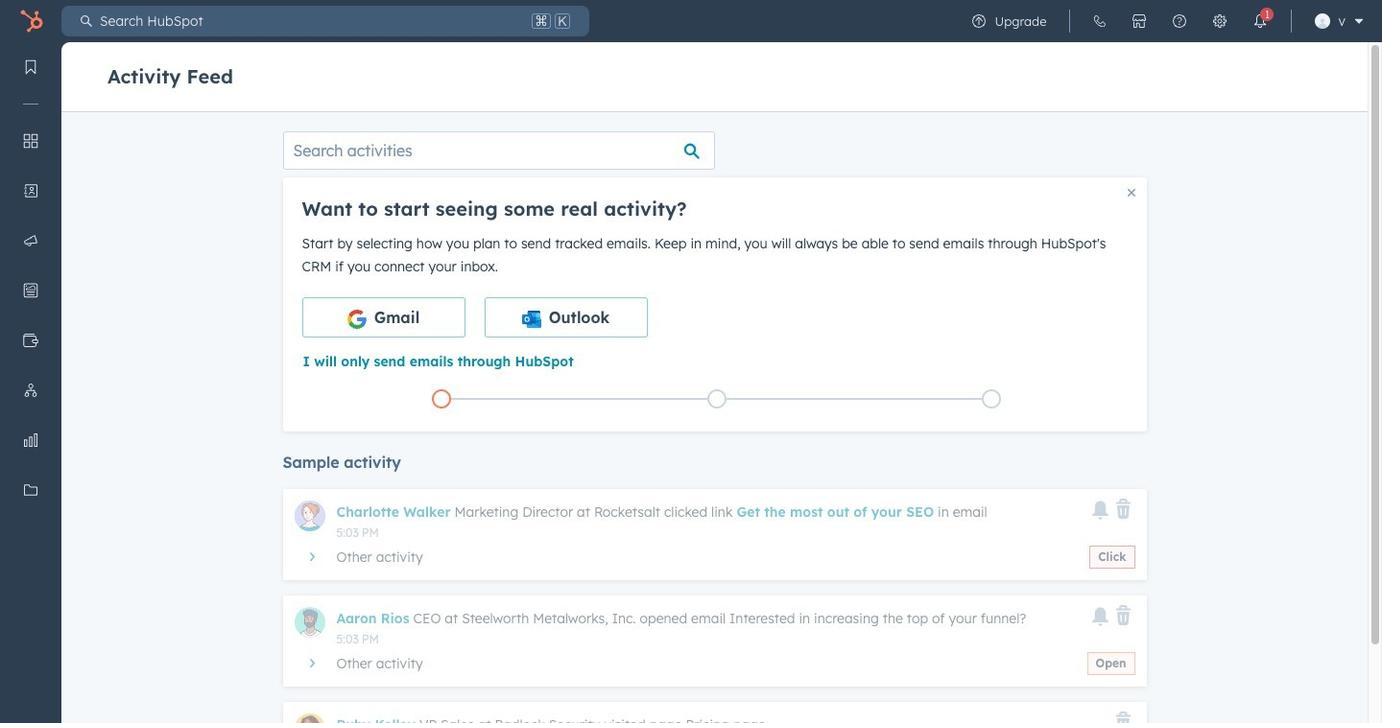Task type: describe. For each thing, give the bounding box(es) containing it.
onboarding.steps.sendtrackedemailingmail.title image
[[712, 395, 721, 406]]

close image
[[1128, 189, 1135, 197]]

Search activities search field
[[283, 132, 715, 170]]

help image
[[1173, 13, 1188, 29]]

settings image
[[1213, 13, 1228, 29]]

notifications: 1 unseen image
[[1253, 13, 1269, 29]]

jacob rogers image
[[1316, 13, 1331, 29]]

Search HubSpot search field
[[92, 6, 528, 36]]



Task type: vqa. For each thing, say whether or not it's contained in the screenshot.
Interactive Chart image
no



Task type: locate. For each thing, give the bounding box(es) containing it.
1 horizontal spatial menu
[[960, 0, 1371, 42]]

onboarding.steps.finalstep.title image
[[987, 395, 997, 406]]

menu
[[960, 0, 1371, 42], [0, 42, 61, 676]]

None checkbox
[[302, 298, 465, 338]]

marketplaces image
[[1132, 13, 1148, 29]]

list
[[304, 386, 1129, 413]]

0 horizontal spatial menu
[[0, 42, 61, 676]]

bookmarks primary navigation item image
[[23, 60, 38, 75]]

None checkbox
[[484, 298, 648, 338]]



